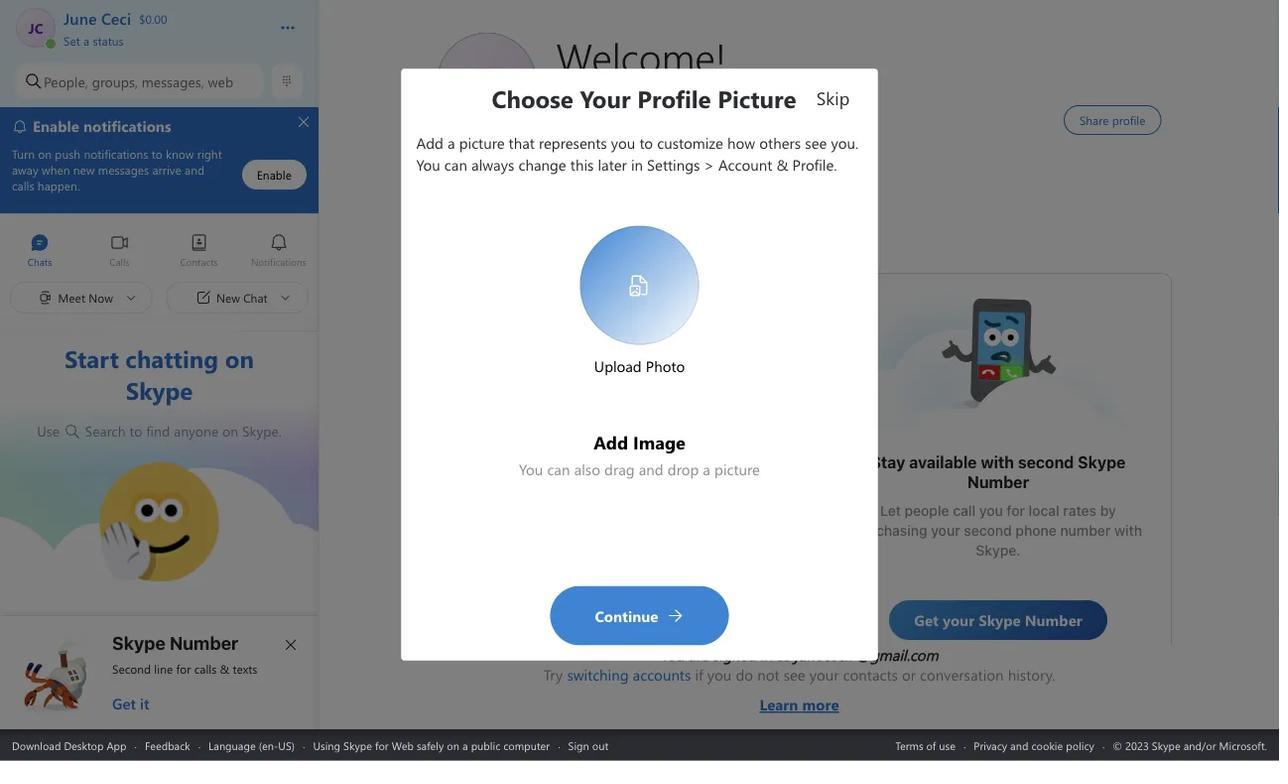 Task type: describe. For each thing, give the bounding box(es) containing it.
learn more link
[[544, 685, 1056, 715]]

second
[[112, 661, 151, 677]]

hi
[[100, 463, 113, 484]]

search
[[85, 422, 126, 440]]

and
[[1011, 738, 1029, 753]]

feedback link
[[145, 738, 190, 753]]

use
[[939, 738, 956, 753]]

sign out
[[568, 738, 609, 753]]

easy
[[527, 463, 563, 482]]

safely
[[417, 738, 444, 753]]

mansurfer
[[571, 304, 642, 325]]

privacy and cookie policy link
[[974, 738, 1095, 753]]

of
[[927, 738, 936, 753]]

using skype for web safely on a public computer
[[313, 738, 550, 753]]

download
[[12, 738, 61, 753]]

language (en-us)
[[209, 738, 295, 753]]

0 horizontal spatial skype
[[112, 632, 166, 654]]

line
[[154, 661, 173, 677]]

use
[[37, 422, 63, 440]]

try switching accounts if you do not see your contacts or conversation history. learn more
[[544, 665, 1056, 715]]

with for available
[[981, 453, 1014, 472]]

texts
[[233, 661, 258, 677]]

switching
[[567, 665, 629, 685]]

app
[[107, 738, 127, 753]]

messages,
[[142, 72, 204, 91]]

sign out link
[[568, 738, 609, 753]]

your inside let people call you for local rates by purchasing your second phone number with skype.
[[931, 523, 960, 539]]

computer
[[504, 738, 550, 753]]

people
[[904, 503, 949, 519]]

by
[[1100, 503, 1116, 519]]

with inside let people call you for local rates by purchasing your second phone number with skype.
[[1114, 523, 1142, 539]]

find
[[146, 422, 170, 440]]

0 horizontal spatial on
[[222, 422, 238, 440]]

desktop
[[64, 738, 104, 753]]

let
[[880, 503, 901, 519]]

(en-
[[259, 738, 278, 753]]

you
[[661, 645, 685, 665]]

stay
[[870, 453, 905, 472]]

people,
[[44, 72, 88, 91]]

signed
[[713, 645, 757, 665]]

number inside stay available with second skype number
[[967, 473, 1029, 492]]

to
[[130, 422, 142, 440]]

not
[[758, 665, 780, 685]]

whosthis
[[939, 294, 1000, 315]]

using skype for web safely on a public computer link
[[313, 738, 550, 753]]

get it
[[112, 694, 149, 714]]

it
[[140, 694, 149, 714]]

second inside let people call you for local rates by purchasing your second phone number with skype.
[[964, 523, 1012, 539]]

learn
[[760, 695, 799, 715]]

terms of use
[[896, 738, 956, 753]]

you inside try switching accounts if you do not see your contacts or conversation history. learn more
[[708, 665, 732, 685]]

0 horizontal spatial skype.
[[242, 422, 282, 440]]

people, groups, messages, web
[[44, 72, 233, 91]]

try
[[544, 665, 563, 685]]

anyone for find
[[174, 422, 219, 440]]

status
[[93, 32, 124, 48]]

are
[[689, 645, 709, 665]]

web
[[392, 738, 414, 753]]

set a status
[[64, 32, 124, 48]]

language (en-us) link
[[209, 738, 295, 753]]

download desktop app
[[12, 738, 127, 753]]

feedback
[[145, 738, 190, 753]]

skype inside stay available with second skype number
[[1078, 453, 1126, 472]]

web
[[208, 72, 233, 91]]

do
[[736, 665, 754, 685]]

number
[[1060, 523, 1111, 539]]

history.
[[1008, 665, 1056, 685]]

stay available with second skype number
[[870, 453, 1130, 492]]

if
[[695, 665, 704, 685]]



Task type: vqa. For each thing, say whether or not it's contained in the screenshot.
right Your
yes



Task type: locate. For each thing, give the bounding box(es) containing it.
0 horizontal spatial for
[[176, 661, 191, 677]]

tab list
[[0, 224, 319, 279]]

with inside stay available with second skype number
[[981, 453, 1014, 472]]

1 vertical spatial you
[[708, 665, 732, 685]]

for
[[1006, 503, 1025, 519], [176, 661, 191, 677], [375, 738, 389, 753]]

1 horizontal spatial on
[[447, 738, 460, 753]]

skype number element
[[17, 632, 303, 714]]

on right 'safely'
[[447, 738, 460, 753]]

0 vertical spatial second
[[1018, 453, 1074, 472]]

with down by
[[1114, 523, 1142, 539]]

see
[[784, 665, 806, 685]]

search to find anyone on skype.
[[81, 422, 282, 440]]

terms
[[896, 738, 924, 753]]

easy meetings with anyone
[[527, 463, 735, 482]]

for left web
[[375, 738, 389, 753]]

with for meetings
[[642, 463, 676, 482]]

policy
[[1066, 738, 1095, 753]]

you
[[979, 503, 1003, 519], [708, 665, 732, 685]]

1 vertical spatial second
[[964, 523, 1012, 539]]

rates
[[1063, 503, 1096, 519]]

phone
[[1015, 523, 1056, 539]]

0 horizontal spatial second
[[964, 523, 1012, 539]]

for for second line for calls & texts
[[176, 661, 191, 677]]

contacts
[[843, 665, 898, 685]]

groups,
[[92, 72, 138, 91]]

2 horizontal spatial skype
[[1078, 453, 1126, 472]]

get
[[112, 694, 136, 714]]

0 horizontal spatial a
[[83, 32, 89, 48]]

set
[[64, 32, 80, 48]]

1 vertical spatial skype
[[112, 632, 166, 654]]

1 horizontal spatial skype
[[344, 738, 372, 753]]

number
[[967, 473, 1029, 492], [170, 632, 239, 654]]

privacy
[[974, 738, 1008, 753]]

on
[[222, 422, 238, 440], [447, 738, 460, 753]]

in
[[761, 645, 773, 665]]

skype. inside let people call you for local rates by purchasing your second phone number with skype.
[[976, 542, 1021, 559]]

calls
[[194, 661, 217, 677]]

with right meetings
[[642, 463, 676, 482]]

terms of use link
[[896, 738, 956, 753]]

second inside stay available with second skype number
[[1018, 453, 1074, 472]]

you right if
[[708, 665, 732, 685]]

download desktop app link
[[12, 738, 127, 753]]

1 horizontal spatial you
[[979, 503, 1003, 519]]

1 horizontal spatial second
[[1018, 453, 1074, 472]]

0 horizontal spatial number
[[170, 632, 239, 654]]

2 horizontal spatial for
[[1006, 503, 1025, 519]]

on right find on the bottom left of page
[[222, 422, 238, 440]]

accounts
[[633, 665, 691, 685]]

skype right the using
[[344, 738, 372, 753]]

let people call you for local rates by purchasing your second phone number with skype.
[[854, 503, 1146, 559]]

1 vertical spatial on
[[447, 738, 460, 753]]

0 vertical spatial on
[[222, 422, 238, 440]]

language
[[209, 738, 256, 753]]

skype number
[[112, 632, 239, 654]]

2 vertical spatial for
[[375, 738, 389, 753]]

a left public
[[463, 738, 468, 753]]

you are signed in as
[[661, 645, 795, 665]]

1 horizontal spatial a
[[463, 738, 468, 753]]

number up call on the bottom right of the page
[[967, 473, 1029, 492]]

1 horizontal spatial with
[[981, 453, 1014, 472]]

second
[[1018, 453, 1074, 472], [964, 523, 1012, 539]]

set a status button
[[64, 28, 260, 48]]

conversation
[[920, 665, 1004, 685]]

more
[[803, 695, 839, 715]]

purchasing
[[854, 523, 927, 539]]

0 vertical spatial a
[[83, 32, 89, 48]]

number up calls
[[170, 632, 239, 654]]

1 vertical spatial skype.
[[976, 542, 1021, 559]]

your down call on the bottom right of the page
[[931, 523, 960, 539]]

0 vertical spatial skype
[[1078, 453, 1126, 472]]

switching accounts link
[[567, 665, 691, 685]]

privacy and cookie policy
[[974, 738, 1095, 753]]

local
[[1029, 503, 1059, 519]]

you inside let people call you for local rates by purchasing your second phone number with skype.
[[979, 503, 1003, 519]]

1 horizontal spatial your
[[931, 523, 960, 539]]

1 horizontal spatial for
[[375, 738, 389, 753]]

a inside button
[[83, 32, 89, 48]]

0 horizontal spatial with
[[642, 463, 676, 482]]

as
[[777, 645, 791, 665]]

for left local
[[1006, 503, 1025, 519]]

&
[[220, 661, 230, 677]]

second up local
[[1018, 453, 1074, 472]]

1 vertical spatial anyone
[[679, 463, 735, 482]]

out
[[592, 738, 609, 753]]

your
[[931, 523, 960, 539], [810, 665, 839, 685]]

available
[[909, 453, 977, 472]]

your right see
[[810, 665, 839, 685]]

skype
[[1078, 453, 1126, 472], [112, 632, 166, 654], [344, 738, 372, 753]]

anyone for with
[[679, 463, 735, 482]]

skype up by
[[1078, 453, 1126, 472]]

meetings
[[567, 463, 638, 482]]

0 vertical spatial you
[[979, 503, 1003, 519]]

1 horizontal spatial number
[[967, 473, 1029, 492]]

0 vertical spatial anyone
[[174, 422, 219, 440]]

public
[[471, 738, 501, 753]]

0 horizontal spatial you
[[708, 665, 732, 685]]

a
[[83, 32, 89, 48], [463, 738, 468, 753]]

0 vertical spatial for
[[1006, 503, 1025, 519]]

call
[[953, 503, 975, 519]]

with right 'available'
[[981, 453, 1014, 472]]

you right call on the bottom right of the page
[[979, 503, 1003, 519]]

0 vertical spatial number
[[967, 473, 1029, 492]]

0 vertical spatial your
[[931, 523, 960, 539]]

for inside 'skype number' element
[[176, 661, 191, 677]]

1 horizontal spatial anyone
[[679, 463, 735, 482]]

a right set on the left of page
[[83, 32, 89, 48]]

cookie
[[1032, 738, 1063, 753]]

2 vertical spatial skype
[[344, 738, 372, 753]]

0 horizontal spatial your
[[810, 665, 839, 685]]

for inside let people call you for local rates by purchasing your second phone number with skype.
[[1006, 503, 1025, 519]]

1 horizontal spatial skype.
[[976, 542, 1021, 559]]

people, groups, messages, web button
[[16, 64, 263, 99]]

2 horizontal spatial with
[[1114, 523, 1142, 539]]

for for using skype for web safely on a public computer
[[375, 738, 389, 753]]

1 vertical spatial a
[[463, 738, 468, 753]]

or
[[902, 665, 916, 685]]

sign
[[568, 738, 589, 753]]

0 horizontal spatial anyone
[[174, 422, 219, 440]]

0 vertical spatial skype.
[[242, 422, 282, 440]]

your inside try switching accounts if you do not see your contacts or conversation history. learn more
[[810, 665, 839, 685]]

with
[[981, 453, 1014, 472], [642, 463, 676, 482], [1114, 523, 1142, 539]]

1 vertical spatial number
[[170, 632, 239, 654]]

us)
[[278, 738, 295, 753]]

skype up the second
[[112, 632, 166, 654]]

for right "line"
[[176, 661, 191, 677]]

using
[[313, 738, 341, 753]]

1 vertical spatial your
[[810, 665, 839, 685]]

second down call on the bottom right of the page
[[964, 523, 1012, 539]]

1 vertical spatial for
[[176, 661, 191, 677]]

second line for calls & texts
[[112, 661, 258, 677]]



